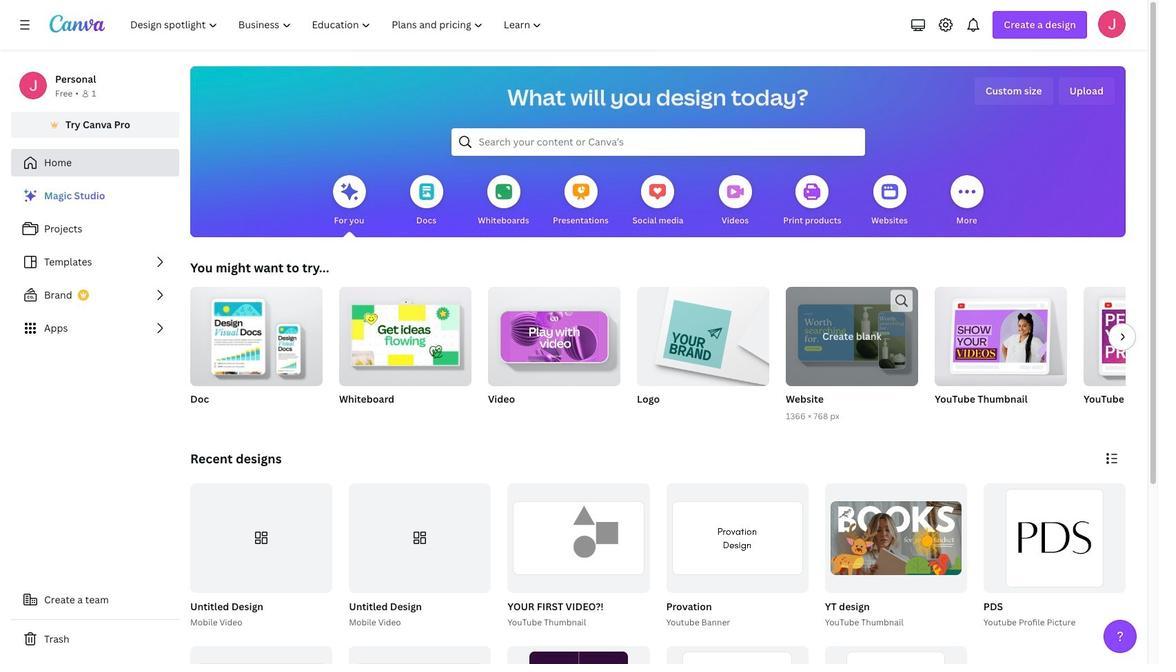 Task type: locate. For each thing, give the bounding box(es) containing it.
james peterson image
[[1099, 10, 1126, 38]]

Search search field
[[479, 129, 838, 155]]

None search field
[[451, 128, 865, 156]]

group
[[488, 281, 621, 423], [488, 281, 621, 386], [637, 281, 770, 423], [637, 281, 770, 386], [935, 281, 1068, 423], [935, 281, 1068, 386], [786, 283, 919, 423], [786, 283, 919, 386], [190, 287, 323, 423], [190, 287, 323, 386], [339, 287, 472, 423], [1084, 287, 1159, 423], [1084, 287, 1159, 386], [188, 483, 333, 629], [190, 483, 333, 593], [346, 483, 491, 629], [505, 483, 650, 629], [508, 483, 650, 593], [664, 483, 809, 629], [667, 483, 809, 593], [823, 483, 968, 629], [825, 483, 968, 593], [981, 483, 1126, 629], [984, 483, 1126, 593], [508, 646, 650, 664], [667, 646, 809, 664], [825, 646, 968, 664]]

list
[[11, 182, 179, 342]]



Task type: vqa. For each thing, say whether or not it's contained in the screenshot.
'search box'
yes



Task type: describe. For each thing, give the bounding box(es) containing it.
top level navigation element
[[121, 11, 554, 39]]



